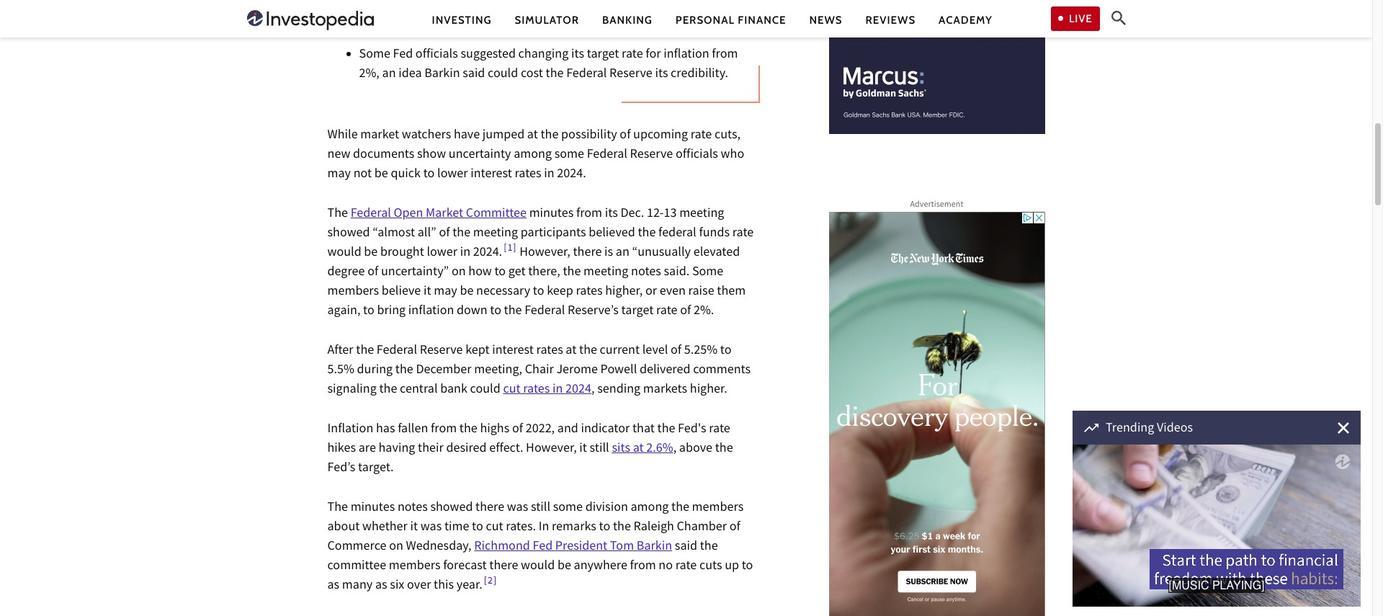 Task type: locate. For each thing, give the bounding box(es) containing it.
1 vertical spatial among
[[631, 499, 669, 518]]

2 horizontal spatial meeting
[[680, 205, 725, 224]]

rate inside said the committee members forecast there would be anywhere from no rate cuts up to as many as six over this year.
[[676, 557, 697, 576]]

richmond inside the richmond fed president tom barkin told an audience that the potential for interest rate hikes "remains on the table." some fed officials suggested changing its target rate for inflation from 2%, an idea barkin said could cost the federal reserve its credibility.
[[359, 2, 415, 21]]

0 vertical spatial still
[[590, 440, 610, 459]]

meeting down believed
[[584, 263, 629, 282]]

it for believe
[[424, 282, 431, 302]]

1 horizontal spatial at
[[566, 341, 577, 361]]

hikes for "remains
[[497, 21, 526, 41]]

lower inside 'while market watchers have jumped at the possibility of upcoming rate cuts, new documents show uncertainty among some federal reserve officials who may not be quick to lower interest rates in 2024.'
[[438, 165, 468, 184]]

0 vertical spatial cut
[[503, 380, 521, 400]]

federal inside the richmond fed president tom barkin told an audience that the potential for interest rate hikes "remains on the table." some fed officials suggested changing its target rate for inflation from 2%, an idea barkin said could cost the federal reserve its credibility.
[[567, 65, 607, 84]]

among inside the minutes notes showed there was still some division among the members about whether it was time to cut rates. in remarks to the raleigh chamber of commerce on wednesday,
[[631, 499, 669, 518]]

search image
[[1112, 11, 1126, 25]]

2 horizontal spatial an
[[616, 243, 630, 263]]

trending
[[1106, 419, 1155, 439]]

the left table."
[[598, 21, 616, 41]]

during
[[357, 361, 393, 380]]

at right jumped
[[527, 126, 538, 145]]

to right down
[[490, 302, 502, 321]]

showed inside the minutes notes showed there was still some division among the members about whether it was time to cut rates. in remarks to the raleigh chamber of commerce on wednesday,
[[431, 499, 473, 518]]

2024. down possibility
[[557, 165, 587, 184]]

to right "time"
[[472, 518, 483, 538]]

have
[[454, 126, 480, 145]]

interest up committee
[[471, 165, 512, 184]]

1 horizontal spatial meeting
[[584, 263, 629, 282]]

1 vertical spatial president
[[556, 538, 608, 557]]

central
[[400, 380, 438, 400]]

1 vertical spatial for
[[646, 45, 661, 65]]

said inside said the committee members forecast there would be anywhere from no rate cuts up to as many as six over this year.
[[675, 538, 698, 557]]

cuts,
[[715, 126, 741, 145]]

however, there is an "unusually elevated degree of uncertainty" on how to get there, the meeting notes said. some members believe it may be necessary to keep rates higher, or even raise them again, to bring inflation down to the federal reserve's target rate of 2%.
[[328, 243, 746, 321]]

of right all"
[[439, 224, 450, 243]]

live link
[[1052, 6, 1100, 31]]

would inside said the committee members forecast there would be anywhere from no rate cuts up to as many as six over this year.
[[521, 557, 555, 576]]

1 vertical spatial tom
[[610, 538, 634, 557]]

1 horizontal spatial some
[[693, 263, 724, 282]]

2 vertical spatial in
[[553, 380, 563, 400]]

at
[[527, 126, 538, 145], [566, 341, 577, 361], [633, 440, 644, 459]]

still left sits
[[590, 440, 610, 459]]

2 horizontal spatial at
[[633, 440, 644, 459]]

officials down investing link
[[416, 45, 458, 65]]

still left remarks
[[531, 499, 551, 518]]

simulator link
[[515, 13, 579, 28]]

0 vertical spatial in
[[544, 165, 555, 184]]

the
[[678, 2, 696, 21], [598, 21, 616, 41], [546, 65, 564, 84], [541, 126, 559, 145], [453, 224, 471, 243], [638, 224, 656, 243], [563, 263, 581, 282], [504, 302, 522, 321], [356, 341, 374, 361], [580, 341, 597, 361], [396, 361, 414, 380], [379, 380, 397, 400], [460, 420, 478, 440], [658, 420, 676, 440], [715, 440, 733, 459], [672, 499, 690, 518], [613, 518, 631, 538], [700, 538, 718, 557]]

meeting right 13
[[680, 205, 725, 224]]

how
[[469, 263, 492, 282]]

inflation
[[328, 420, 374, 440]]

on left how
[[452, 263, 466, 282]]

1 vertical spatial there
[[476, 499, 505, 518]]

cut inside the minutes notes showed there was still some division among the members about whether it was time to cut rates. in remarks to the raleigh chamber of commerce on wednesday,
[[486, 518, 504, 538]]

on
[[581, 21, 595, 41], [452, 263, 466, 282], [389, 538, 404, 557]]

necessary
[[476, 282, 531, 302]]

hikes up suggested
[[497, 21, 526, 41]]

among right uncertainty at top
[[514, 145, 552, 165]]

from inside minutes from its dec. 12-13 meeting showed "almost all" of the meeting participants believed the federal funds rate would be brought lower in 2024.
[[577, 205, 603, 224]]

of right chamber
[[730, 518, 741, 538]]

0 vertical spatial president
[[440, 2, 493, 21]]

from down personal finance link
[[712, 45, 738, 65]]

president inside the richmond fed president tom barkin told an audience that the potential for interest rate hikes "remains on the table." some fed officials suggested changing its target rate for inflation from 2%, an idea barkin said could cost the federal reserve its credibility.
[[440, 2, 493, 21]]

of left upcoming
[[620, 126, 631, 145]]

1 vertical spatial still
[[531, 499, 551, 518]]

that right sits
[[633, 420, 655, 440]]

the right the during
[[396, 361, 414, 380]]

reserve up 12-
[[630, 145, 673, 165]]

some right said.
[[693, 263, 724, 282]]

0 vertical spatial hikes
[[497, 21, 526, 41]]

quick
[[391, 165, 421, 184]]

0 horizontal spatial was
[[421, 518, 442, 538]]

2 vertical spatial reserve
[[420, 341, 463, 361]]

inflation down personal
[[664, 45, 710, 65]]

be inside "however, there is an "unusually elevated degree of uncertainty" on how to get there, the meeting notes said. some members believe it may be necessary to keep rates higher, or even raise them again, to bring inflation down to the federal reserve's target rate of 2%."
[[460, 282, 474, 302]]

1 vertical spatial officials
[[676, 145, 719, 165]]

it inside inflation has fallen from the highs of 2022, and indicator that the fed's rate hikes are having their desired effect. however, it still
[[580, 440, 587, 459]]

in left 2024
[[553, 380, 563, 400]]

officials inside the richmond fed president tom barkin told an audience that the potential for interest rate hikes "remains on the table." some fed officials suggested changing its target rate for inflation from 2%, an idea barkin said could cost the federal reserve its credibility.
[[416, 45, 458, 65]]

said down investing link
[[463, 65, 485, 84]]

showed inside minutes from its dec. 12-13 meeting showed "almost all" of the meeting participants believed the federal funds rate would be brought lower in 2024.
[[328, 224, 370, 243]]

president right in
[[556, 538, 608, 557]]

0 horizontal spatial target
[[587, 45, 619, 65]]

in right all"
[[460, 243, 471, 263]]

target left even
[[622, 302, 654, 321]]

2 the from the top
[[328, 499, 348, 518]]

the down fed's
[[328, 499, 348, 518]]

barkin for richmond fed president tom barkin
[[637, 538, 673, 557]]

among right division at the left
[[631, 499, 669, 518]]

richmond left in
[[474, 538, 530, 557]]

federal down there,
[[525, 302, 565, 321]]

, above the fed's target.
[[328, 440, 733, 478]]

1 vertical spatial notes
[[398, 499, 428, 518]]

notes inside the minutes notes showed there was still some division among the members about whether it was time to cut rates. in remarks to the raleigh chamber of commerce on wednesday,
[[398, 499, 428, 518]]

showed
[[328, 224, 370, 243], [431, 499, 473, 518]]

notes up wednesday,
[[398, 499, 428, 518]]

cut rates in 2024 link
[[503, 380, 592, 400]]

there,
[[529, 263, 561, 282]]

rates right keep
[[576, 282, 603, 302]]

1 horizontal spatial target
[[622, 302, 654, 321]]

of inside after the federal reserve kept interest rates at the current level of 5.25% to 5.5% during the december meeting, chair jerome powell delivered comments signaling the central bank could
[[671, 341, 682, 361]]

inflation inside "however, there is an "unusually elevated degree of uncertainty" on how to get there, the meeting notes said. some members believe it may be necessary to keep rates higher, or even raise them again, to bring inflation down to the federal reserve's target rate of 2%."
[[409, 302, 454, 321]]

0 vertical spatial some
[[359, 45, 391, 65]]

to right 5.25%
[[721, 341, 732, 361]]

rates up 2022,
[[523, 380, 550, 400]]

an right 2%,
[[382, 65, 396, 84]]

investopedia homepage image
[[247, 9, 374, 32]]

1 vertical spatial that
[[633, 420, 655, 440]]

as left many
[[328, 576, 340, 596]]

chair
[[525, 361, 554, 380]]

among inside 'while market watchers have jumped at the possibility of upcoming rate cuts, new documents show uncertainty among some federal reserve officials who may not be quick to lower interest rates in 2024.'
[[514, 145, 552, 165]]

its
[[572, 45, 585, 65], [656, 65, 669, 84], [605, 205, 618, 224]]

2.6%
[[647, 440, 674, 459]]

lower down market
[[427, 243, 458, 263]]

was
[[507, 499, 529, 518], [421, 518, 442, 538]]

1 vertical spatial showed
[[431, 499, 473, 518]]

1 horizontal spatial notes
[[631, 263, 662, 282]]

2 as from the left
[[375, 576, 388, 596]]

0 horizontal spatial officials
[[416, 45, 458, 65]]

2 advertisement region from the top
[[829, 212, 1045, 616]]

rate left cuts,
[[691, 126, 712, 145]]

be left 'necessary'
[[460, 282, 474, 302]]

it right believe
[[424, 282, 431, 302]]

0 vertical spatial target
[[587, 45, 619, 65]]

1 vertical spatial hikes
[[328, 440, 356, 459]]

still inside inflation has fallen from the highs of 2022, and indicator that the fed's rate hikes are having their desired effect. however, it still
[[590, 440, 610, 459]]

show
[[417, 145, 446, 165]]

some inside 'while market watchers have jumped at the possibility of upcoming rate cuts, new documents show uncertainty among some federal reserve officials who may not be quick to lower interest rates in 2024.'
[[555, 145, 585, 165]]

of right degree
[[368, 263, 379, 282]]

hikes inside the richmond fed president tom barkin told an audience that the potential for interest rate hikes "remains on the table." some fed officials suggested changing its target rate for inflation from 2%, an idea barkin said could cost the federal reserve its credibility.
[[497, 21, 526, 41]]

0 horizontal spatial members
[[328, 282, 379, 302]]

could right bank
[[470, 380, 501, 400]]

suggested
[[461, 45, 516, 65]]

0 vertical spatial among
[[514, 145, 552, 165]]

0 vertical spatial minutes
[[530, 205, 574, 224]]

however, inside "however, there is an "unusually elevated degree of uncertainty" on how to get there, the meeting notes said. some members believe it may be necessary to keep rates higher, or even raise them again, to bring inflation down to the federal reserve's target rate of 2%."
[[520, 243, 571, 263]]

at right chair on the left bottom of page
[[566, 341, 577, 361]]

that inside inflation has fallen from the highs of 2022, and indicator that the fed's rate hikes are having their desired effect. however, it still
[[633, 420, 655, 440]]

the left possibility
[[541, 126, 559, 145]]

of
[[620, 126, 631, 145], [439, 224, 450, 243], [368, 263, 379, 282], [681, 302, 691, 321], [671, 341, 682, 361], [512, 420, 523, 440], [730, 518, 741, 538]]

in up participants at the left top
[[544, 165, 555, 184]]

said the committee members forecast there would be anywhere from no rate cuts up to as many as six over this year.
[[328, 538, 753, 596]]

members up cuts
[[692, 499, 744, 518]]

1 vertical spatial richmond
[[474, 538, 530, 557]]

at right sits
[[633, 440, 644, 459]]

raise
[[689, 282, 715, 302]]

0 horizontal spatial hikes
[[328, 440, 356, 459]]

1 horizontal spatial it
[[424, 282, 431, 302]]

cuts
[[700, 557, 723, 576]]

rate inside "however, there is an "unusually elevated degree of uncertainty" on how to get there, the meeting notes said. some members believe it may be necessary to keep rates higher, or even raise them again, to bring inflation down to the federal reserve's target rate of 2%."
[[657, 302, 678, 321]]

on right "remains
[[581, 21, 595, 41]]

there left rates.
[[476, 499, 505, 518]]

target down table."
[[587, 45, 619, 65]]

0 horizontal spatial its
[[572, 45, 585, 65]]

2 horizontal spatial barkin
[[637, 538, 673, 557]]

to inside 'while market watchers have jumped at the possibility of upcoming rate cuts, new documents show uncertainty among some federal reserve officials who may not be quick to lower interest rates in 2024.'
[[424, 165, 435, 184]]

0 vertical spatial it
[[424, 282, 431, 302]]

watchers
[[402, 126, 451, 145]]

0 vertical spatial inflation
[[664, 45, 710, 65]]

members left believe
[[328, 282, 379, 302]]

of inside 'while market watchers have jumped at the possibility of upcoming rate cuts, new documents show uncertainty among some federal reserve officials who may not be quick to lower interest rates in 2024.'
[[620, 126, 631, 145]]

2024.
[[557, 165, 587, 184], [473, 243, 502, 263]]

0 vertical spatial barkin
[[522, 2, 557, 21]]

0 vertical spatial fed
[[418, 2, 438, 21]]

members down the 'whether'
[[389, 557, 441, 576]]

richmond up 2%,
[[359, 2, 415, 21]]

of inside inflation has fallen from the highs of 2022, and indicator that the fed's rate hikes are having their desired effect. however, it still
[[512, 420, 523, 440]]

close image
[[1338, 422, 1350, 434]]

the inside , above the fed's target.
[[715, 440, 733, 459]]

it inside "however, there is an "unusually elevated degree of uncertainty" on how to get there, the meeting notes said. some members believe it may be necessary to keep rates higher, or even raise them again, to bring inflation down to the federal reserve's target rate of 2%."
[[424, 282, 431, 302]]

rate right funds
[[733, 224, 754, 243]]

fed's
[[678, 420, 707, 440]]

higher,
[[606, 282, 643, 302]]

1 vertical spatial inflation
[[409, 302, 454, 321]]

0 horizontal spatial 2024.
[[473, 243, 502, 263]]

rate right no
[[676, 557, 697, 576]]

some inside the minutes notes showed there was still some division among the members about whether it was time to cut rates. in remarks to the raleigh chamber of commerce on wednesday,
[[553, 499, 583, 518]]

the right after
[[356, 341, 374, 361]]

its left dec.
[[605, 205, 618, 224]]

0 vertical spatial showed
[[328, 224, 370, 243]]

0 horizontal spatial president
[[440, 2, 493, 21]]

rate right fed's
[[709, 420, 731, 440]]

for
[[411, 21, 427, 41], [646, 45, 661, 65]]

target
[[587, 45, 619, 65], [622, 302, 654, 321]]

officials
[[416, 45, 458, 65], [676, 145, 719, 165]]

federal inside after the federal reserve kept interest rates at the current level of 5.25% to 5.5% during the december meeting, chair jerome powell delivered comments signaling the central bank could
[[377, 341, 417, 361]]

0 vertical spatial an
[[585, 2, 598, 21]]

target.
[[358, 459, 394, 478]]

13
[[664, 205, 677, 224]]

even
[[660, 282, 686, 302]]

reserve's
[[568, 302, 619, 321]]

the right above
[[715, 440, 733, 459]]

current
[[600, 341, 640, 361]]

rates
[[515, 165, 542, 184], [576, 282, 603, 302], [537, 341, 563, 361], [523, 380, 550, 400]]

rates inside after the federal reserve kept interest rates at the current level of 5.25% to 5.5% during the december meeting, chair jerome powell delivered comments signaling the central bank could
[[537, 341, 563, 361]]

0 vertical spatial may
[[328, 165, 351, 184]]

1 horizontal spatial minutes
[[530, 205, 574, 224]]

personal
[[676, 13, 735, 26]]

was left "time"
[[421, 518, 442, 538]]

1 vertical spatial target
[[622, 302, 654, 321]]

0 horizontal spatial inflation
[[409, 302, 454, 321]]

president up suggested
[[440, 2, 493, 21]]

advertisement region
[[829, 0, 1045, 134], [829, 212, 1045, 616]]

december
[[416, 361, 472, 380]]

0 horizontal spatial among
[[514, 145, 552, 165]]

1 horizontal spatial would
[[521, 557, 555, 576]]

among
[[514, 145, 552, 165], [631, 499, 669, 518]]

while
[[328, 126, 358, 145]]

however, inside inflation has fallen from the highs of 2022, and indicator that the fed's rate hikes are having their desired effect. however, it still
[[526, 440, 577, 459]]

may inside 'while market watchers have jumped at the possibility of upcoming rate cuts, new documents show uncertainty among some federal reserve officials who may not be quick to lower interest rates in 2024.'
[[328, 165, 351, 184]]

federal
[[659, 224, 697, 243]]

jerome
[[557, 361, 598, 380]]

them
[[717, 282, 746, 302]]

be inside said the committee members forecast there would be anywhere from no rate cuts up to as many as six over this year.
[[558, 557, 571, 576]]

tom for richmond fed president tom barkin
[[610, 538, 634, 557]]

cut left chair on the left bottom of page
[[503, 380, 521, 400]]

from inside said the committee members forecast there would be anywhere from no rate cuts up to as many as six over this year.
[[630, 557, 656, 576]]

richmond for richmond fed president tom barkin
[[474, 538, 530, 557]]

may inside "however, there is an "unusually elevated degree of uncertainty" on how to get there, the meeting notes said. some members believe it may be necessary to keep rates higher, or even raise them again, to bring inflation down to the federal reserve's target rate of 2%."
[[434, 282, 458, 302]]

rate left "2%." at the right of the page
[[657, 302, 678, 321]]

it right the 'whether'
[[410, 518, 418, 538]]

personal finance link
[[676, 13, 787, 28]]

some down potential
[[359, 45, 391, 65]]

0 vertical spatial would
[[328, 243, 362, 263]]

higher.
[[690, 380, 728, 400]]

2 horizontal spatial members
[[692, 499, 744, 518]]

0 horizontal spatial at
[[527, 126, 538, 145]]

trending videos
[[1106, 419, 1194, 439]]

2 vertical spatial it
[[410, 518, 418, 538]]

from
[[712, 45, 738, 65], [577, 205, 603, 224], [431, 420, 457, 440], [630, 557, 656, 576]]

minutes from its dec. 12-13 meeting showed "almost all" of the meeting participants believed the federal funds rate would be brought lower in 2024.
[[328, 205, 754, 263]]

may for be
[[434, 282, 458, 302]]

that right banking
[[653, 2, 676, 21]]

federal down bring
[[377, 341, 417, 361]]

1 horizontal spatial fed
[[418, 2, 438, 21]]

0 horizontal spatial minutes
[[351, 499, 395, 518]]

0 vertical spatial tom
[[495, 2, 519, 21]]

barkin left told
[[522, 2, 557, 21]]

however,
[[520, 243, 571, 263], [526, 440, 577, 459]]

the up degree
[[328, 205, 348, 224]]

rates inside "however, there is an "unusually elevated degree of uncertainty" on how to get there, the meeting notes said. some members believe it may be necessary to keep rates higher, or even raise them again, to bring inflation down to the federal reserve's target rate of 2%."
[[576, 282, 603, 302]]

tom for richmond fed president tom barkin told an audience that the potential for interest rate hikes "remains on the table." some fed officials suggested changing its target rate for inflation from 2%, an idea barkin said could cost the federal reserve its credibility.
[[495, 2, 519, 21]]

1 horizontal spatial as
[[375, 576, 388, 596]]

its right changing at the left top of the page
[[572, 45, 585, 65]]

rates up cut rates in 2024 link
[[537, 341, 563, 361]]

tom
[[495, 2, 519, 21], [610, 538, 634, 557]]

1 horizontal spatial barkin
[[522, 2, 557, 21]]

0 vertical spatial the
[[328, 205, 348, 224]]

1 vertical spatial advertisement region
[[829, 212, 1045, 616]]

1 horizontal spatial showed
[[431, 499, 473, 518]]

0 vertical spatial at
[[527, 126, 538, 145]]

2 vertical spatial on
[[389, 538, 404, 557]]

1 horizontal spatial 2024.
[[557, 165, 587, 184]]

0 horizontal spatial showed
[[328, 224, 370, 243]]

barkin left chamber
[[637, 538, 673, 557]]

2 vertical spatial members
[[389, 557, 441, 576]]

get
[[509, 263, 526, 282]]

all"
[[418, 224, 437, 243]]

inflation
[[664, 45, 710, 65], [409, 302, 454, 321]]

to right quick
[[424, 165, 435, 184]]

there left is
[[573, 243, 602, 263]]

0 horizontal spatial it
[[410, 518, 418, 538]]

commerce
[[328, 538, 387, 557]]

1 vertical spatial interest
[[471, 165, 512, 184]]

or
[[646, 282, 657, 302]]

1 vertical spatial said
[[675, 538, 698, 557]]

0 vertical spatial could
[[488, 65, 518, 84]]

1 vertical spatial ,
[[674, 440, 677, 459]]

an
[[585, 2, 598, 21], [382, 65, 396, 84], [616, 243, 630, 263]]

as
[[328, 576, 340, 596], [375, 576, 388, 596]]

0 horizontal spatial said
[[463, 65, 485, 84]]

be left brought
[[364, 243, 378, 263]]

notes inside "however, there is an "unusually elevated degree of uncertainty" on how to get there, the meeting notes said. some members believe it may be necessary to keep rates higher, or even raise them again, to bring inflation down to the federal reserve's target rate of 2%."
[[631, 263, 662, 282]]

0 vertical spatial reserve
[[610, 65, 653, 84]]

tom inside the richmond fed president tom barkin told an audience that the potential for interest rate hikes "remains on the table." some fed officials suggested changing its target rate for inflation from 2%, an idea barkin said could cost the federal reserve its credibility.
[[495, 2, 519, 21]]

six
[[390, 576, 405, 596]]

1 horizontal spatial tom
[[610, 538, 634, 557]]

an right is
[[616, 243, 630, 263]]

be inside minutes from its dec. 12-13 meeting showed "almost all" of the meeting participants believed the federal funds rate would be brought lower in 2024.
[[364, 243, 378, 263]]

1 vertical spatial it
[[580, 440, 587, 459]]

reviews link
[[866, 13, 916, 28]]

1 the from the top
[[328, 205, 348, 224]]

hikes inside inflation has fallen from the highs of 2022, and indicator that the fed's rate hikes are having their desired effect. however, it still
[[328, 440, 356, 459]]

1 horizontal spatial among
[[631, 499, 669, 518]]

1 horizontal spatial richmond
[[474, 538, 530, 557]]

1 vertical spatial the
[[328, 499, 348, 518]]

0 vertical spatial 2024.
[[557, 165, 587, 184]]

above
[[680, 440, 713, 459]]

its left "credibility."
[[656, 65, 669, 84]]

0 vertical spatial said
[[463, 65, 485, 84]]

from inside the richmond fed president tom barkin told an audience that the potential for interest rate hikes "remains on the table." some fed officials suggested changing its target rate for inflation from 2%, an idea barkin said could cost the federal reserve its credibility.
[[712, 45, 738, 65]]

2 vertical spatial interest
[[492, 341, 534, 361]]

the inside the minutes notes showed there was still some division among the members about whether it was time to cut rates. in remarks to the raleigh chamber of commerce on wednesday,
[[328, 499, 348, 518]]

would down in
[[521, 557, 555, 576]]

possibility
[[562, 126, 618, 145]]

fed's
[[328, 459, 356, 478]]

1 horizontal spatial its
[[605, 205, 618, 224]]

to
[[424, 165, 435, 184], [495, 263, 506, 282], [533, 282, 545, 302], [363, 302, 375, 321], [490, 302, 502, 321], [721, 341, 732, 361], [472, 518, 483, 538], [599, 518, 611, 538], [742, 557, 753, 576]]

for right potential
[[411, 21, 427, 41]]

0 vertical spatial richmond
[[359, 2, 415, 21]]

2024. left "get"
[[473, 243, 502, 263]]

for down table."
[[646, 45, 661, 65]]

to right up
[[742, 557, 753, 576]]

at inside 'while market watchers have jumped at the possibility of upcoming rate cuts, new documents show uncertainty among some federal reserve officials who may not be quick to lower interest rates in 2024.'
[[527, 126, 538, 145]]

1 horizontal spatial may
[[434, 282, 458, 302]]

federal
[[567, 65, 607, 84], [587, 145, 628, 165], [351, 205, 391, 224], [525, 302, 565, 321], [377, 341, 417, 361]]

may left the not
[[328, 165, 351, 184]]

the left fed's
[[658, 420, 676, 440]]

credibility.
[[671, 65, 729, 84]]

1 vertical spatial reserve
[[630, 145, 673, 165]]

inflation right bring
[[409, 302, 454, 321]]

1 horizontal spatial said
[[675, 538, 698, 557]]

0 horizontal spatial barkin
[[425, 65, 460, 84]]

0 vertical spatial there
[[573, 243, 602, 263]]

academy link
[[939, 13, 993, 28]]

the inside 'while market watchers have jumped at the possibility of upcoming rate cuts, new documents show uncertainty among some federal reserve officials who may not be quick to lower interest rates in 2024.'
[[541, 126, 559, 145]]

hikes
[[497, 21, 526, 41], [328, 440, 356, 459]]

as left six
[[375, 576, 388, 596]]

richmond fed president tom barkin told an audience that the potential for interest rate hikes "remains on the table." some fed officials suggested changing its target rate for inflation from 2%, an idea barkin said could cost the federal reserve its credibility.
[[359, 2, 738, 84]]

interest inside after the federal reserve kept interest rates at the current level of 5.25% to 5.5% during the december meeting, chair jerome powell delivered comments signaling the central bank could
[[492, 341, 534, 361]]

0 vertical spatial for
[[411, 21, 427, 41]]

federal left upcoming
[[587, 145, 628, 165]]

would inside minutes from its dec. 12-13 meeting showed "almost all" of the meeting participants believed the federal funds rate would be brought lower in 2024.
[[328, 243, 362, 263]]

reserve
[[610, 65, 653, 84], [630, 145, 673, 165], [420, 341, 463, 361]]

2022,
[[526, 420, 555, 440]]

target inside the richmond fed president tom barkin told an audience that the potential for interest rate hikes "remains on the table." some fed officials suggested changing its target rate for inflation from 2%, an idea barkin said could cost the federal reserve its credibility.
[[587, 45, 619, 65]]

from left dec.
[[577, 205, 603, 224]]

12-
[[647, 205, 664, 224]]

barkin for richmond fed president tom barkin told an audience that the potential for interest rate hikes "remains on the table." some fed officials suggested changing its target rate for inflation from 2%, an idea barkin said could cost the federal reserve its credibility.
[[522, 2, 557, 21]]

1 horizontal spatial for
[[646, 45, 661, 65]]

would left "almost
[[328, 243, 362, 263]]

rate inside 'while market watchers have jumped at the possibility of upcoming rate cuts, new documents show uncertainty among some federal reserve officials who may not be quick to lower interest rates in 2024.'
[[691, 126, 712, 145]]



Task type: describe. For each thing, give the bounding box(es) containing it.
federal left open
[[351, 205, 391, 224]]

in inside 'while market watchers have jumped at the possibility of upcoming rate cuts, new documents show uncertainty among some federal reserve officials who may not be quick to lower interest rates in 2024.'
[[544, 165, 555, 184]]

interest inside 'while market watchers have jumped at the possibility of upcoming rate cuts, new documents show uncertainty among some federal reserve officials who may not be quick to lower interest rates in 2024.'
[[471, 165, 512, 184]]

1 horizontal spatial was
[[507, 499, 529, 518]]

time
[[445, 518, 470, 538]]

not
[[354, 165, 372, 184]]

rate down table."
[[622, 45, 643, 65]]

fed for richmond fed president tom barkin told an audience that the potential for interest rate hikes "remains on the table." some fed officials suggested changing its target rate for inflation from 2%, an idea barkin said could cost the federal reserve its credibility.
[[418, 2, 438, 21]]

powell
[[601, 361, 637, 380]]

may for not
[[328, 165, 351, 184]]

0 horizontal spatial fed
[[393, 45, 413, 65]]

could inside after the federal reserve kept interest rates at the current level of 5.25% to 5.5% during the december meeting, chair jerome powell delivered comments signaling the central bank could
[[470, 380, 501, 400]]

wednesday,
[[406, 538, 472, 557]]

sits at 2.6%
[[612, 440, 674, 459]]

news
[[810, 13, 843, 26]]

on inside the richmond fed president tom barkin told an audience that the potential for interest rate hikes "remains on the table." some fed officials suggested changing its target rate for inflation from 2%, an idea barkin said could cost the federal reserve its credibility.
[[581, 21, 595, 41]]

no
[[659, 557, 673, 576]]

it inside the minutes notes showed there was still some division among the members about whether it was time to cut rates. in remarks to the raleigh chamber of commerce on wednesday,
[[410, 518, 418, 538]]

could inside the richmond fed president tom barkin told an audience that the potential for interest rate hikes "remains on the table." some fed officials suggested changing its target rate for inflation from 2%, an idea barkin said could cost the federal reserve its credibility.
[[488, 65, 518, 84]]

level
[[643, 341, 668, 361]]

members inside "however, there is an "unusually elevated degree of uncertainty" on how to get there, the meeting notes said. some members believe it may be necessary to keep rates higher, or even raise them again, to bring inflation down to the federal reserve's target rate of 2%."
[[328, 282, 379, 302]]

to right remarks
[[599, 518, 611, 538]]

reserve inside after the federal reserve kept interest rates at the current level of 5.25% to 5.5% during the december meeting, chair jerome powell delivered comments signaling the central bank could
[[420, 341, 463, 361]]

target inside "however, there is an "unusually elevated degree of uncertainty" on how to get there, the meeting notes said. some members believe it may be necessary to keep rates higher, or even raise them again, to bring inflation down to the federal reserve's target rate of 2%."
[[622, 302, 654, 321]]

highs
[[480, 420, 510, 440]]

division
[[586, 499, 628, 518]]

uncertainty"
[[381, 263, 449, 282]]

the federal open market committee
[[328, 205, 527, 224]]

hikes for are
[[328, 440, 356, 459]]

simulator
[[515, 13, 579, 26]]

to left "get"
[[495, 263, 506, 282]]

1 advertisement region from the top
[[829, 0, 1045, 134]]

participants
[[521, 224, 586, 243]]

banking link
[[603, 13, 653, 28]]

of left "2%." at the right of the page
[[681, 302, 691, 321]]

open
[[394, 205, 423, 224]]

fallen
[[398, 420, 428, 440]]

table."
[[618, 21, 653, 41]]

delivered
[[640, 361, 691, 380]]

the down "get"
[[504, 302, 522, 321]]

the for the minutes notes showed there was still some division among the members about whether it was time to cut rates. in remarks to the raleigh chamber of commerce on wednesday,
[[328, 499, 348, 518]]

investing
[[432, 13, 492, 26]]

on inside "however, there is an "unusually elevated degree of uncertainty" on how to get there, the meeting notes said. some members believe it may be necessary to keep rates higher, or even raise them again, to bring inflation down to the federal reserve's target rate of 2%."
[[452, 263, 466, 282]]

while market watchers have jumped at the possibility of upcoming rate cuts, new documents show uncertainty among some federal reserve officials who may not be quick to lower interest rates in 2024.
[[328, 126, 745, 184]]

2024. inside minutes from its dec. 12-13 meeting showed "almost all" of the meeting participants believed the federal funds rate would be brought lower in 2024.
[[473, 243, 502, 263]]

idea
[[399, 65, 422, 84]]

anywhere
[[574, 557, 628, 576]]

still inside the minutes notes showed there was still some division among the members about whether it was time to cut rates. in remarks to the raleigh chamber of commerce on wednesday,
[[531, 499, 551, 518]]

minutes inside minutes from its dec. 12-13 meeting showed "almost all" of the meeting participants believed the federal funds rate would be brought lower in 2024.
[[530, 205, 574, 224]]

believed
[[589, 224, 636, 243]]

said.
[[664, 263, 690, 282]]

at inside after the federal reserve kept interest rates at the current level of 5.25% to 5.5% during the december meeting, chair jerome powell delivered comments signaling the central bank could
[[566, 341, 577, 361]]

0 horizontal spatial for
[[411, 21, 427, 41]]

the left "central"
[[379, 380, 397, 400]]

from inside inflation has fallen from the highs of 2022, and indicator that the fed's rate hikes are having their desired effect. however, it still
[[431, 420, 457, 440]]

the minutes notes showed there was still some division among the members about whether it was time to cut rates. in remarks to the raleigh chamber of commerce on wednesday,
[[328, 499, 744, 557]]

"remains
[[529, 21, 578, 41]]

be inside 'while market watchers have jumped at the possibility of upcoming rate cuts, new documents show uncertainty among some federal reserve officials who may not be quick to lower interest rates in 2024.'
[[375, 165, 388, 184]]

federal inside "however, there is an "unusually elevated degree of uncertainty" on how to get there, the meeting notes said. some members believe it may be necessary to keep rates higher, or even raise them again, to bring inflation down to the federal reserve's target rate of 2%."
[[525, 302, 565, 321]]

video player application
[[1073, 445, 1362, 607]]

sits
[[612, 440, 631, 459]]

desired
[[446, 440, 487, 459]]

it for however,
[[580, 440, 587, 459]]

on inside the minutes notes showed there was still some division among the members about whether it was time to cut rates. in remarks to the raleigh chamber of commerce on wednesday,
[[389, 538, 404, 557]]

the left highs
[[460, 420, 478, 440]]

1 vertical spatial barkin
[[425, 65, 460, 84]]

"almost
[[373, 224, 415, 243]]

reserve inside 'while market watchers have jumped at the possibility of upcoming rate cuts, new documents show uncertainty among some federal reserve officials who may not be quick to lower interest rates in 2024.'
[[630, 145, 673, 165]]

minutes inside the minutes notes showed there was still some division among the members about whether it was time to cut rates. in remarks to the raleigh chamber of commerce on wednesday,
[[351, 499, 395, 518]]

remarks
[[552, 518, 597, 538]]

jumped
[[483, 126, 525, 145]]

live
[[1070, 12, 1093, 25]]

is
[[605, 243, 614, 263]]

banking
[[603, 13, 653, 26]]

rate inside minutes from its dec. 12-13 meeting showed "almost all" of the meeting participants believed the federal funds rate would be brought lower in 2024.
[[733, 224, 754, 243]]

academy
[[939, 13, 993, 26]]

meeting inside "however, there is an "unusually elevated degree of uncertainty" on how to get there, the meeting notes said. some members believe it may be necessary to keep rates higher, or even raise them again, to bring inflation down to the federal reserve's target rate of 2%."
[[584, 263, 629, 282]]

the right cost
[[546, 65, 564, 84]]

richmond fed president tom barkin link
[[474, 538, 673, 557]]

0 horizontal spatial meeting
[[473, 224, 518, 243]]

to inside after the federal reserve kept interest rates at the current level of 5.25% to 5.5% during the december meeting, chair jerome powell delivered comments signaling the central bank could
[[721, 341, 732, 361]]

trending image
[[1085, 423, 1099, 432]]

the left the current
[[580, 341, 597, 361]]

committee
[[328, 557, 386, 576]]

federal inside 'while market watchers have jumped at the possibility of upcoming rate cuts, new documents show uncertainty among some federal reserve officials who may not be quick to lower interest rates in 2024.'
[[587, 145, 628, 165]]

some inside the richmond fed president tom barkin told an audience that the potential for interest rate hikes "remains on the table." some fed officials suggested changing its target rate for inflation from 2%, an idea barkin said could cost the federal reserve its credibility.
[[359, 45, 391, 65]]

members inside the minutes notes showed there was still some division among the members about whether it was time to cut rates. in remarks to the raleigh chamber of commerce on wednesday,
[[692, 499, 744, 518]]

the inside said the committee members forecast there would be anywhere from no rate cuts up to as many as six over this year.
[[700, 538, 718, 557]]

to inside said the committee members forecast there would be anywhere from no rate cuts up to as many as six over this year.
[[742, 557, 753, 576]]

whether
[[363, 518, 408, 538]]

cut rates in 2024 , sending markets higher.
[[503, 380, 728, 400]]

rates inside 'while market watchers have jumped at the possibility of upcoming rate cuts, new documents show uncertainty among some federal reserve officials who may not be quick to lower interest rates in 2024.'
[[515, 165, 542, 184]]

officials inside 'while market watchers have jumped at the possibility of upcoming rate cuts, new documents show uncertainty among some federal reserve officials who may not be quick to lower interest rates in 2024.'
[[676, 145, 719, 165]]

2024. inside 'while market watchers have jumped at the possibility of upcoming rate cuts, new documents show uncertainty among some federal reserve officials who may not be quick to lower interest rates in 2024.'
[[557, 165, 587, 184]]

market
[[426, 205, 464, 224]]

kept
[[466, 341, 490, 361]]

there inside "however, there is an "unusually elevated degree of uncertainty" on how to get there, the meeting notes said. some members believe it may be necessary to keep rates higher, or even raise them again, to bring inflation down to the federal reserve's target rate of 2%."
[[573, 243, 602, 263]]

uncertainty
[[449, 145, 511, 165]]

interest inside the richmond fed president tom barkin told an audience that the potential for interest rate hikes "remains on the table." some fed officials suggested changing its target rate for inflation from 2%, an idea barkin said could cost the federal reserve its credibility.
[[429, 21, 471, 41]]

2 horizontal spatial its
[[656, 65, 669, 84]]

richmond fed president tom barkin
[[474, 538, 673, 557]]

inflation inside the richmond fed president tom barkin told an audience that the potential for interest rate hikes "remains on the table." some fed officials suggested changing its target rate for inflation from 2%, an idea barkin said could cost the federal reserve its credibility.
[[664, 45, 710, 65]]

1 as from the left
[[328, 576, 340, 596]]

degree
[[328, 263, 365, 282]]

the left 13
[[638, 224, 656, 243]]

effect.
[[490, 440, 524, 459]]

to left keep
[[533, 282, 545, 302]]

markets
[[644, 380, 688, 400]]

to left bring
[[363, 302, 375, 321]]

its inside minutes from its dec. 12-13 meeting showed "almost all" of the meeting participants believed the federal funds rate would be brought lower in 2024.
[[605, 205, 618, 224]]

the right there,
[[563, 263, 581, 282]]

year.
[[457, 576, 483, 596]]

the right table."
[[678, 2, 696, 21]]

fed for richmond fed president tom barkin
[[533, 538, 553, 557]]

said inside the richmond fed president tom barkin told an audience that the potential for interest rate hikes "remains on the table." some fed officials suggested changing its target rate for inflation from 2%, an idea barkin said could cost the federal reserve its credibility.
[[463, 65, 485, 84]]

of inside minutes from its dec. 12-13 meeting showed "almost all" of the meeting participants believed the federal funds rate would be brought lower in 2024.
[[439, 224, 450, 243]]

"unusually
[[632, 243, 691, 263]]

there inside the minutes notes showed there was still some division among the members about whether it was time to cut rates. in remarks to the raleigh chamber of commerce on wednesday,
[[476, 499, 505, 518]]

who
[[721, 145, 745, 165]]

, inside , above the fed's target.
[[674, 440, 677, 459]]

2%,
[[359, 65, 380, 84]]

over
[[407, 576, 431, 596]]

rate inside inflation has fallen from the highs of 2022, and indicator that the fed's rate hikes are having their desired effect. however, it still
[[709, 420, 731, 440]]

there inside said the committee members forecast there would be anywhere from no rate cuts up to as many as six over this year.
[[490, 557, 519, 576]]

of inside the minutes notes showed there was still some division among the members about whether it was time to cut rates. in remarks to the raleigh chamber of commerce on wednesday,
[[730, 518, 741, 538]]

members inside said the committee members forecast there would be anywhere from no rate cuts up to as many as six over this year.
[[389, 557, 441, 576]]

president for richmond fed president tom barkin
[[556, 538, 608, 557]]

brought
[[381, 243, 424, 263]]

lower inside minutes from its dec. 12-13 meeting showed "almost all" of the meeting participants believed the federal funds rate would be brought lower in 2024.
[[427, 243, 458, 263]]

their
[[418, 440, 444, 459]]

some inside "however, there is an "unusually elevated degree of uncertainty" on how to get there, the meeting notes said. some members believe it may be necessary to keep rates higher, or even raise them again, to bring inflation down to the federal reserve's target rate of 2%."
[[693, 263, 724, 282]]

president for richmond fed president tom barkin told an audience that the potential for interest rate hikes "remains on the table." some fed officials suggested changing its target rate for inflation from 2%, an idea barkin said could cost the federal reserve its credibility.
[[440, 2, 493, 21]]

the up no
[[672, 499, 690, 518]]

many
[[342, 576, 373, 596]]

the left "raleigh"
[[613, 518, 631, 538]]

news link
[[810, 13, 843, 28]]

after
[[328, 341, 354, 361]]

committee
[[466, 205, 527, 224]]

federal open market committee link
[[351, 205, 527, 224]]

audience
[[601, 2, 651, 21]]

dec.
[[621, 205, 645, 224]]

that inside the richmond fed president tom barkin told an audience that the potential for interest rate hikes "remains on the table." some fed officials suggested changing its target rate for inflation from 2%, an idea barkin said could cost the federal reserve its credibility.
[[653, 2, 676, 21]]

upcoming
[[634, 126, 688, 145]]

rate up suggested
[[474, 21, 495, 41]]

the right all"
[[453, 224, 471, 243]]

reviews
[[866, 13, 916, 26]]

0 horizontal spatial ,
[[592, 380, 595, 400]]

the for the federal open market committee
[[328, 205, 348, 224]]

new
[[328, 145, 351, 165]]

documents
[[353, 145, 415, 165]]

videos
[[1158, 419, 1194, 439]]

reserve inside the richmond fed president tom barkin told an audience that the potential for interest rate hikes "remains on the table." some fed officials suggested changing its target rate for inflation from 2%, an idea barkin said could cost the federal reserve its credibility.
[[610, 65, 653, 84]]

keep
[[547, 282, 574, 302]]

richmond for richmond fed president tom barkin told an audience that the potential for interest rate hikes "remains on the table." some fed officials suggested changing its target rate for inflation from 2%, an idea barkin said could cost the federal reserve its credibility.
[[359, 2, 415, 21]]

in inside minutes from its dec. 12-13 meeting showed "almost all" of the meeting participants believed the federal funds rate would be brought lower in 2024.
[[460, 243, 471, 263]]

5.25%
[[685, 341, 718, 361]]

signaling
[[328, 380, 377, 400]]

1 vertical spatial an
[[382, 65, 396, 84]]

and
[[558, 420, 579, 440]]

2024
[[566, 380, 592, 400]]

indicator
[[581, 420, 630, 440]]

an inside "however, there is an "unusually elevated degree of uncertainty" on how to get there, the meeting notes said. some members believe it may be necessary to keep rates higher, or even raise them again, to bring inflation down to the federal reserve's target rate of 2%."
[[616, 243, 630, 263]]

are
[[359, 440, 376, 459]]



Task type: vqa. For each thing, say whether or not it's contained in the screenshot.
2,
no



